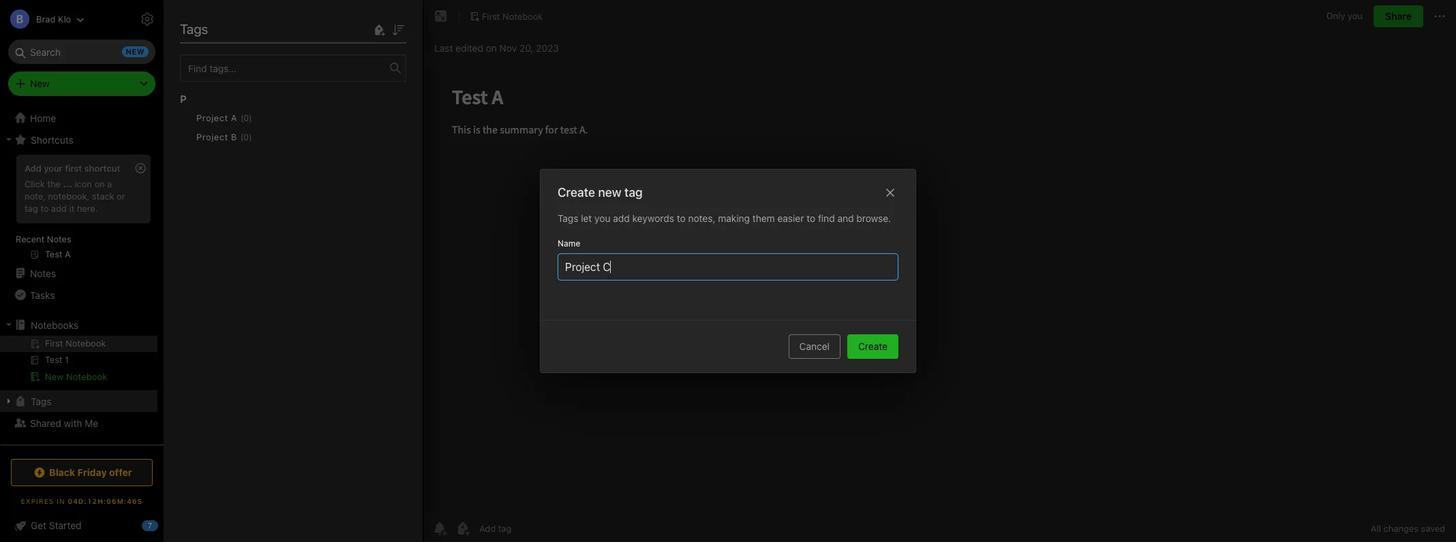 Task type: locate. For each thing, give the bounding box(es) containing it.
tree containing home
[[0, 107, 164, 473]]

0 down this is the summary for test a.
[[244, 113, 249, 123]]

cell
[[0, 336, 158, 353]]

to down note,
[[40, 203, 49, 214]]

p row group
[[180, 82, 417, 166]]

( right b
[[241, 132, 244, 142]]

last edited on nov 20, 2023
[[434, 42, 559, 54]]

keywords
[[633, 213, 674, 224]]

1 vertical spatial a
[[107, 179, 112, 190]]

on up stack
[[94, 179, 105, 190]]

0 vertical spatial 0
[[244, 113, 249, 123]]

0 down ago
[[244, 132, 249, 142]]

0 horizontal spatial a
[[107, 179, 112, 190]]

04d:12h:06m:46s
[[68, 498, 143, 506]]

add left it
[[51, 203, 67, 214]]

test a
[[181, 78, 210, 90]]

expires
[[21, 498, 54, 506]]

easier
[[778, 213, 804, 224]]

first notebook inside button
[[482, 11, 543, 22]]

first notebook up "nov"
[[482, 11, 543, 22]]

0 inside project a ( 0 )
[[244, 113, 249, 123]]

) for project a
[[249, 113, 252, 123]]

1 vertical spatial on
[[94, 179, 105, 190]]

new notebook button
[[0, 369, 158, 385]]

new inside button
[[45, 372, 64, 383]]

notes right recent
[[47, 234, 71, 245]]

0 vertical spatial notes
[[47, 234, 71, 245]]

create inside 'button'
[[859, 341, 888, 353]]

1 horizontal spatial a
[[181, 120, 186, 131]]

Find tags… text field
[[181, 59, 390, 77]]

tags inside button
[[31, 396, 51, 407]]

0 horizontal spatial on
[[94, 179, 105, 190]]

None search field
[[18, 40, 146, 64]]

1 vertical spatial new
[[45, 372, 64, 383]]

project for project a
[[196, 113, 228, 123]]

recent notes
[[16, 234, 71, 245]]

the left ...
[[47, 179, 61, 190]]

1 horizontal spatial the
[[212, 92, 227, 104]]

Note Editor text field
[[424, 65, 1457, 515]]

tree
[[0, 107, 164, 473]]

( inside project b ( 0 )
[[241, 132, 244, 142]]

0 vertical spatial create
[[558, 186, 595, 200]]

create right cancel
[[859, 341, 888, 353]]

0 horizontal spatial a
[[203, 78, 210, 90]]

1 horizontal spatial on
[[486, 42, 497, 54]]

shortcuts button
[[0, 129, 158, 151]]

0 horizontal spatial tags
[[31, 396, 51, 407]]

making
[[718, 213, 750, 224]]

a
[[203, 78, 210, 90], [231, 113, 237, 123]]

1 horizontal spatial tag
[[625, 186, 643, 200]]

tag inside icon on a note, notebook, stack or tag to add it here.
[[25, 203, 38, 214]]

tag down note,
[[25, 203, 38, 214]]

a few minutes ago
[[181, 120, 252, 131]]

0 vertical spatial a
[[203, 78, 210, 90]]

notebook inside group
[[66, 372, 107, 383]]

0 horizontal spatial add
[[51, 203, 67, 214]]

Name text field
[[564, 254, 893, 280]]

close image
[[883, 185, 899, 201]]

1 vertical spatial create
[[859, 341, 888, 353]]

to inside icon on a note, notebook, stack or tag to add it here.
[[40, 203, 49, 214]]

1 vertical spatial notes
[[30, 268, 56, 279]]

2 project from the top
[[196, 132, 228, 143]]

1 vertical spatial project
[[196, 132, 228, 143]]

0 vertical spatial )
[[249, 113, 252, 123]]

share button
[[1374, 5, 1424, 27]]

all
[[1371, 524, 1382, 535]]

Search text field
[[18, 40, 146, 64]]

2 ( from the top
[[241, 132, 244, 142]]

0 vertical spatial tags
[[180, 21, 208, 37]]

tasks
[[30, 290, 55, 301]]

1 ( from the top
[[241, 113, 244, 123]]

0
[[244, 113, 249, 123], [244, 132, 249, 142]]

0 vertical spatial the
[[212, 92, 227, 104]]

is
[[203, 92, 210, 104]]

notebook for 'first notebook' button
[[503, 11, 543, 22]]

( down this is the summary for test a.
[[241, 113, 244, 123]]

saved
[[1422, 524, 1446, 535]]

1 vertical spatial a
[[231, 113, 237, 123]]

add down new
[[613, 213, 630, 224]]

first notebook
[[482, 11, 543, 22], [196, 14, 290, 29]]

edited
[[456, 42, 484, 54]]

0 vertical spatial tag
[[625, 186, 643, 200]]

on inside note window element
[[486, 42, 497, 54]]

share
[[1386, 10, 1412, 22]]

0 horizontal spatial create
[[558, 186, 595, 200]]

notebook up 20,
[[503, 11, 543, 22]]

( inside project a ( 0 )
[[241, 113, 244, 123]]

new notebook group
[[0, 336, 158, 391]]

1 horizontal spatial first
[[482, 11, 500, 22]]

black
[[49, 467, 75, 479]]

1 horizontal spatial a
[[231, 113, 237, 123]]

this
[[181, 92, 200, 104]]

few
[[188, 120, 202, 131]]

0 vertical spatial you
[[1348, 10, 1363, 21]]

icon on a note, notebook, stack or tag to add it here.
[[25, 179, 125, 214]]

0 vertical spatial project
[[196, 113, 228, 123]]

0 vertical spatial on
[[486, 42, 497, 54]]

to
[[40, 203, 49, 214], [677, 213, 686, 224], [807, 213, 816, 224]]

1 project from the top
[[196, 113, 228, 123]]

) inside project b ( 0 )
[[249, 132, 252, 142]]

a left few
[[181, 120, 186, 131]]

test
[[287, 92, 304, 104]]

0 for project b
[[244, 132, 249, 142]]

note window element
[[424, 0, 1457, 543]]

a.
[[307, 92, 316, 104]]

1 horizontal spatial you
[[1348, 10, 1363, 21]]

a inside icon on a note, notebook, stack or tag to add it here.
[[107, 179, 112, 190]]

on
[[486, 42, 497, 54], [94, 179, 105, 190]]

tasks button
[[0, 284, 158, 306]]

1 vertical spatial (
[[241, 132, 244, 142]]

tag
[[625, 186, 643, 200], [25, 203, 38, 214]]

create up let
[[558, 186, 595, 200]]

) inside project a ( 0 )
[[249, 113, 252, 123]]

0 vertical spatial (
[[241, 113, 244, 123]]

1 horizontal spatial first notebook
[[482, 11, 543, 22]]

a up stack
[[107, 179, 112, 190]]

expand notebooks image
[[3, 320, 14, 331]]

on left "nov"
[[486, 42, 497, 54]]

create button
[[848, 335, 899, 359]]

notebook inside note window element
[[503, 11, 543, 22]]

0 horizontal spatial to
[[40, 203, 49, 214]]

you right let
[[595, 213, 611, 224]]

1 0 from the top
[[244, 113, 249, 123]]

first up note
[[196, 14, 224, 29]]

first up 'last edited on nov 20, 2023' at the left top of page
[[482, 11, 500, 22]]

0 for project a
[[244, 113, 249, 123]]

summary
[[229, 92, 270, 104]]

a
[[181, 120, 186, 131], [107, 179, 112, 190]]

0 inside project b ( 0 )
[[244, 132, 249, 142]]

...
[[63, 179, 72, 190]]

) for project b
[[249, 132, 252, 142]]

p
[[180, 93, 187, 105]]

tag right new
[[625, 186, 643, 200]]

to left notes,
[[677, 213, 686, 224]]

notebook up tags button
[[66, 372, 107, 383]]

group
[[0, 151, 158, 268]]

new for new
[[30, 78, 50, 89]]

the right is
[[212, 92, 227, 104]]

1 horizontal spatial tags
[[180, 21, 208, 37]]

notebook
[[503, 11, 543, 22], [228, 14, 290, 29], [66, 372, 107, 383]]

project down is
[[196, 113, 228, 123]]

friday
[[77, 467, 107, 479]]

1 vertical spatial tag
[[25, 203, 38, 214]]

a up is
[[203, 78, 210, 90]]

first notebook up note
[[196, 14, 290, 29]]

1 vertical spatial tags
[[558, 213, 579, 224]]

new
[[30, 78, 50, 89], [45, 372, 64, 383]]

tags up shared
[[31, 396, 51, 407]]

project down a few minutes ago
[[196, 132, 228, 143]]

1 vertical spatial 0
[[244, 132, 249, 142]]

)
[[249, 113, 252, 123], [249, 132, 252, 142]]

stack
[[92, 191, 114, 202]]

new up home
[[30, 78, 50, 89]]

shared
[[30, 418, 61, 429]]

the
[[212, 92, 227, 104], [47, 179, 61, 190]]

2 0 from the top
[[244, 132, 249, 142]]

changes
[[1384, 524, 1419, 535]]

a up b
[[231, 113, 237, 123]]

create
[[558, 186, 595, 200], [859, 341, 888, 353]]

to left find
[[807, 213, 816, 224]]

notes up tasks
[[30, 268, 56, 279]]

cancel button
[[789, 335, 841, 359]]

notes
[[47, 234, 71, 245], [30, 268, 56, 279]]

shared with me link
[[0, 413, 158, 434]]

tags
[[180, 21, 208, 37], [558, 213, 579, 224], [31, 396, 51, 407]]

a for project
[[231, 113, 237, 123]]

1 horizontal spatial create
[[859, 341, 888, 353]]

0 vertical spatial new
[[30, 78, 50, 89]]

0 vertical spatial a
[[181, 120, 186, 131]]

new inside popup button
[[30, 78, 50, 89]]

0 horizontal spatial notebook
[[66, 372, 107, 383]]

notebook up find tags… text field
[[228, 14, 290, 29]]

1 vertical spatial )
[[249, 132, 252, 142]]

(
[[241, 113, 244, 123], [241, 132, 244, 142]]

you right only
[[1348, 10, 1363, 21]]

a inside p row group
[[231, 113, 237, 123]]

0 horizontal spatial you
[[595, 213, 611, 224]]

home link
[[0, 107, 164, 129]]

1 vertical spatial the
[[47, 179, 61, 190]]

you inside note window element
[[1348, 10, 1363, 21]]

0 horizontal spatial the
[[47, 179, 61, 190]]

new up tags button
[[45, 372, 64, 383]]

you
[[1348, 10, 1363, 21], [595, 213, 611, 224]]

) down ago
[[249, 132, 252, 142]]

new notebook
[[45, 372, 107, 383]]

0 horizontal spatial tag
[[25, 203, 38, 214]]

) down 'summary'
[[249, 113, 252, 123]]

tags up 1 note at the top of the page
[[180, 21, 208, 37]]

shared with me
[[30, 418, 98, 429]]

project for project b
[[196, 132, 228, 143]]

1
[[180, 42, 184, 54]]

2 horizontal spatial notebook
[[503, 11, 543, 22]]

( for project a
[[241, 113, 244, 123]]

icon
[[75, 179, 92, 190]]

only you
[[1327, 10, 1363, 21]]

tags left let
[[558, 213, 579, 224]]

project
[[196, 113, 228, 123], [196, 132, 228, 143]]

add a reminder image
[[432, 521, 448, 537]]

add
[[51, 203, 67, 214], [613, 213, 630, 224]]

only
[[1327, 10, 1346, 21]]

2 vertical spatial tags
[[31, 396, 51, 407]]



Task type: vqa. For each thing, say whether or not it's contained in the screenshot.
1st '0' from the top
yes



Task type: describe. For each thing, give the bounding box(es) containing it.
1 vertical spatial you
[[595, 213, 611, 224]]

first inside button
[[482, 11, 500, 22]]

expires in 04d:12h:06m:46s
[[21, 498, 143, 506]]

black friday offer button
[[11, 460, 153, 487]]

nov
[[500, 42, 517, 54]]

here.
[[77, 203, 98, 214]]

create new tag
[[558, 186, 643, 200]]

cell inside 'tree'
[[0, 336, 158, 353]]

2023
[[536, 42, 559, 54]]

new button
[[8, 72, 155, 96]]

them
[[753, 213, 775, 224]]

note
[[187, 42, 207, 54]]

project b ( 0 )
[[196, 132, 252, 143]]

tags let you add keywords to notes, making them easier to find and browse.
[[558, 213, 891, 224]]

the inside 'tree'
[[47, 179, 61, 190]]

it
[[69, 203, 74, 214]]

20,
[[520, 42, 534, 54]]

settings image
[[139, 11, 155, 27]]

your
[[44, 163, 63, 174]]

minutes
[[204, 120, 235, 131]]

notes link
[[0, 263, 158, 284]]

new for new notebook
[[45, 372, 64, 383]]

browse.
[[857, 213, 891, 224]]

home
[[30, 112, 56, 124]]

create for create
[[859, 341, 888, 353]]

on inside icon on a note, notebook, stack or tag to add it here.
[[94, 179, 105, 190]]

0 horizontal spatial first notebook
[[196, 14, 290, 29]]

add tag image
[[455, 521, 471, 537]]

group containing add your first shortcut
[[0, 151, 158, 268]]

find
[[818, 213, 835, 224]]

expand tags image
[[3, 396, 14, 407]]

1 horizontal spatial to
[[677, 213, 686, 224]]

or
[[117, 191, 125, 202]]

add inside icon on a note, notebook, stack or tag to add it here.
[[51, 203, 67, 214]]

add your first shortcut
[[25, 163, 120, 174]]

1 horizontal spatial notebook
[[228, 14, 290, 29]]

notebook for new notebook button
[[66, 372, 107, 383]]

with
[[64, 418, 82, 429]]

project a ( 0 )
[[196, 113, 252, 123]]

tags button
[[0, 391, 158, 413]]

expand note image
[[433, 8, 449, 25]]

last
[[434, 42, 453, 54]]

first
[[65, 163, 82, 174]]

note,
[[25, 191, 46, 202]]

for
[[272, 92, 285, 104]]

black friday offer
[[49, 467, 132, 479]]

first notebook button
[[465, 7, 548, 26]]

all changes saved
[[1371, 524, 1446, 535]]

0 horizontal spatial first
[[196, 14, 224, 29]]

click the ...
[[25, 179, 72, 190]]

notebooks link
[[0, 314, 158, 336]]

create for create new tag
[[558, 186, 595, 200]]

and
[[838, 213, 854, 224]]

let
[[581, 213, 592, 224]]

create new tag image
[[371, 21, 387, 38]]

me
[[85, 418, 98, 429]]

notes,
[[688, 213, 716, 224]]

1 horizontal spatial add
[[613, 213, 630, 224]]

2 horizontal spatial tags
[[558, 213, 579, 224]]

ago
[[237, 120, 252, 131]]

notebook,
[[48, 191, 90, 202]]

click
[[25, 179, 45, 190]]

test
[[181, 78, 201, 90]]

in
[[57, 498, 65, 506]]

cancel
[[800, 341, 830, 353]]

2 horizontal spatial to
[[807, 213, 816, 224]]

recent
[[16, 234, 45, 245]]

( for project b
[[241, 132, 244, 142]]

shortcut
[[84, 163, 120, 174]]

offer
[[109, 467, 132, 479]]

name
[[558, 239, 581, 249]]

1 note
[[180, 42, 207, 54]]

shortcuts
[[31, 134, 74, 146]]

this is the summary for test a.
[[181, 92, 316, 104]]

notebooks
[[31, 320, 78, 331]]

b
[[231, 132, 237, 143]]

a for test
[[203, 78, 210, 90]]

new
[[598, 186, 622, 200]]

add
[[25, 163, 41, 174]]



